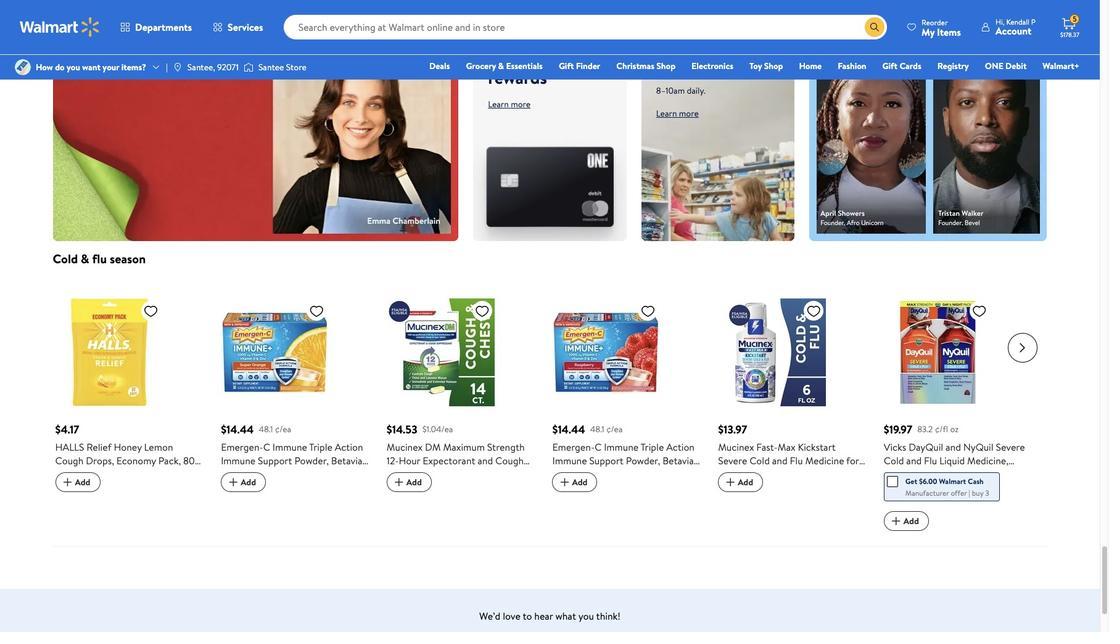 Task type: describe. For each thing, give the bounding box(es) containing it.
and up get
[[907, 454, 922, 468]]

hbr,
[[804, 509, 823, 522]]

fashion
[[838, 60, 867, 72]]

more for the left learn more "link"
[[511, 98, 531, 111]]

83.2
[[918, 423, 934, 436]]

fast-
[[757, 441, 778, 454]]

one debit link
[[980, 59, 1033, 73]]

| inside product group
[[969, 488, 971, 499]]

acetaminophen,
[[719, 495, 788, 509]]

$14.53 $1.04/ea mucinex dm maximum strength 12-hour expectorant and cough suppressant tablets, 14 count
[[387, 422, 525, 482]]

vitamins,
[[553, 482, 592, 495]]

action for emergen-c immune  triple action immune support powder, betavia (r), 1000mg vitamin c, bvitamins, vitamin d and antioxidants, super orange – 30 count
[[335, 441, 363, 454]]

$4.17 halls relief honey lemon cough drops, economy pack, 80 drops
[[55, 422, 195, 482]]

liquid inside $13.97 mucinex fast-max kickstart severe cold and flu medicine for adults, cough medicine for adults, liquid cold medicine, with acetaminophen, dextromethorphan hbr, guaifenesin, phenylephrine hcl, 6 fl oz
[[751, 482, 776, 495]]

registry
[[938, 60, 970, 72]]

48.1 for $14.44 48.1 ¢/ea emergen-c immune  triple action immune support powder, betavia (r), 1000mg vitamin c, b vitamins, vitamin d and antioxidants, raspberry – 30 count
[[591, 423, 605, 436]]

home link
[[794, 59, 828, 73]]

get $6.00 walmart cash walmart plus, element
[[888, 476, 984, 488]]

$19.97
[[884, 422, 913, 438]]

30 for and
[[664, 495, 675, 509]]

oz inside $19.97 83.2 ¢/fl oz vicks dayquil and nyquil severe cold and flu liquid medicine, over-the-counter medicine, 2x12 oz
[[951, 423, 959, 436]]

electronics
[[692, 60, 734, 72]]

mucinex inside $13.97 mucinex fast-max kickstart severe cold and flu medicine for adults, cough medicine for adults, liquid cold medicine, with acetaminophen, dextromethorphan hbr, guaifenesin, phenylephrine hcl, 6 fl oz
[[719, 441, 755, 454]]

 image for santee, 92071
[[173, 62, 183, 72]]

debit inside debit with rewards
[[488, 44, 531, 68]]

add to favorites list, halls relief honey lemon cough drops, economy pack, 80 drops image
[[144, 304, 158, 319]]

cold up "dextromethorphan"
[[778, 482, 799, 495]]

for
[[823, 468, 837, 482]]

gift finder link
[[554, 59, 606, 73]]

– for orange
[[256, 495, 261, 509]]

1000mg for vitamin
[[239, 468, 274, 482]]

manufacturer offer |  buy 3
[[906, 488, 990, 499]]

0 horizontal spatial learn more link
[[488, 98, 531, 111]]

cough inside $14.53 $1.04/ea mucinex dm maximum strength 12-hour expectorant and cough suppressant tablets, 14 count
[[496, 454, 524, 468]]

Walmart Site-Wide search field
[[284, 15, 888, 40]]

emergen- for emergen-c immune  triple action immune support powder, betavia (r), 1000mg vitamin c, b vitamins, vitamin d and antioxidants, raspberry – 30 count
[[553, 441, 595, 454]]

daily.
[[687, 85, 706, 97]]

services button
[[203, 12, 274, 42]]

super
[[342, 482, 367, 495]]

 image for santee store
[[244, 61, 254, 73]]

toy shop
[[750, 60, 784, 72]]

c for d
[[263, 441, 270, 454]]

and inside "$14.44 48.1 ¢/ea emergen-c immune  triple action immune support powder, betavia (r), 1000mg vitamin c, b vitamins, vitamin d and antioxidants, raspberry – 30 count"
[[640, 482, 655, 495]]

debit with rewards
[[488, 44, 568, 90]]

dayquil
[[909, 441, 944, 454]]

love
[[503, 610, 521, 624]]

support for d
[[258, 454, 292, 468]]

gift cards
[[883, 60, 922, 72]]

hi, kendall p account
[[996, 17, 1036, 38]]

counter
[[927, 468, 963, 482]]

friendly*
[[713, 44, 770, 65]]

6
[[859, 522, 864, 536]]

next slide for cold & flu season list image
[[1008, 333, 1038, 363]]

shop for christmas shop
[[657, 60, 676, 72]]

cold inside $19.97 83.2 ¢/fl oz vicks dayquil and nyquil severe cold and flu liquid medicine, over-the-counter medicine, 2x12 oz
[[884, 454, 905, 468]]

gift cards link
[[878, 59, 928, 73]]

raspberry
[[611, 495, 654, 509]]

phenylephrine
[[774, 522, 835, 536]]

rewards
[[488, 66, 547, 90]]

and inside $14.53 $1.04/ea mucinex dm maximum strength 12-hour expectorant and cough suppressant tablets, 14 count
[[478, 454, 493, 468]]

b
[[655, 468, 661, 482]]

c, for b
[[643, 468, 653, 482]]

30 for antioxidants,
[[264, 495, 275, 509]]

shop for toy shop
[[765, 60, 784, 72]]

c, for bvitamins,
[[312, 468, 321, 482]]

santee, 92071
[[188, 61, 239, 73]]

one debit
[[986, 60, 1027, 72]]

toy
[[750, 60, 763, 72]]

12-
[[387, 454, 399, 468]]

flu inside $13.97 mucinex fast-max kickstart severe cold and flu medicine for adults, cough medicine for adults, liquid cold medicine, with acetaminophen, dextromethorphan hbr, guaifenesin, phenylephrine hcl, 6 fl oz
[[790, 454, 803, 468]]

hours
[[657, 63, 693, 84]]

emergen- for emergen-c immune  triple action immune support powder, betavia (r), 1000mg vitamin c, bvitamins, vitamin d and antioxidants, super orange – 30 count
[[221, 441, 263, 454]]

store
[[712, 63, 745, 84]]

add to favorites list, emergen-c immune  triple action immune support powder, betavia (r), 1000mg vitamin c, bvitamins, vitamin d and antioxidants, super orange – 30 count image
[[309, 304, 324, 319]]

for
[[847, 454, 860, 468]]

grocery & essentials
[[466, 60, 543, 72]]

how do you want your items?
[[36, 61, 146, 73]]

halls
[[55, 441, 84, 454]]

& for cold
[[81, 251, 89, 267]]

clear search field text image
[[851, 22, 861, 32]]

1 adults, from the top
[[719, 468, 748, 482]]

to
[[523, 610, 532, 624]]

0 vertical spatial |
[[166, 61, 168, 73]]

add to favorites list, vicks dayquil and nyquil severe cold and flu liquid medicine, over-the-counter medicine, 2x12 oz image
[[973, 304, 988, 319]]

80
[[183, 454, 195, 468]]

d inside "$14.44 48.1 ¢/ea emergen-c immune  triple action immune support powder, betavia (r), 1000mg vitamin c, b vitamins, vitamin d and antioxidants, raspberry – 30 count"
[[630, 482, 637, 495]]

with
[[845, 482, 865, 495]]

economy
[[117, 454, 156, 468]]

santee store
[[259, 61, 307, 73]]

grocery
[[466, 60, 496, 72]]

pack,
[[159, 454, 181, 468]]

honey
[[114, 441, 142, 454]]

christmas shop link
[[611, 59, 682, 73]]

$19.97 83.2 ¢/fl oz vicks dayquil and nyquil severe cold and flu liquid medicine, over-the-counter medicine, 2x12 oz
[[884, 422, 1027, 495]]

betavia for b
[[663, 454, 694, 468]]

hi,
[[996, 17, 1005, 27]]

want
[[82, 61, 101, 73]]

walmart
[[940, 477, 967, 487]]

gift for gift cards
[[883, 60, 898, 72]]

learn for the left learn more "link"
[[488, 98, 509, 111]]

christmas shop
[[617, 60, 676, 72]]

hour
[[399, 454, 421, 468]]

cold left flu
[[53, 251, 78, 267]]

powder, for b
[[626, 454, 661, 468]]

1 horizontal spatial learn more
[[657, 108, 699, 120]]

gift finder
[[559, 60, 601, 72]]

get $6.00 walmart cash
[[906, 477, 984, 487]]

cold left 'max'
[[750, 454, 770, 468]]

sensory-friendly* hours in store 8–10am daily.
[[657, 44, 770, 97]]

$14.44 for $14.44 48.1 ¢/ea emergen-c immune  triple action immune support powder, betavia (r), 1000mg vitamin c, bvitamins, vitamin d and antioxidants, super orange – 30 count
[[221, 422, 254, 438]]

¢/ea for and
[[275, 423, 291, 436]]

in
[[696, 63, 708, 84]]

max
[[778, 441, 796, 454]]

reorder
[[922, 17, 949, 27]]

$13.97
[[719, 422, 748, 438]]

$14.44 for $14.44 48.1 ¢/ea emergen-c immune  triple action immune support powder, betavia (r), 1000mg vitamin c, b vitamins, vitamin d and antioxidants, raspberry – 30 count
[[553, 422, 586, 438]]

triple for b
[[641, 441, 664, 454]]

(r), for vitamins,
[[553, 468, 568, 482]]

nyquil
[[964, 441, 994, 454]]

we'd love to hear what you think!
[[480, 610, 621, 624]]

cards
[[900, 60, 922, 72]]

items?
[[121, 61, 146, 73]]

product group containing $14.53
[[387, 274, 536, 532]]

learn for the right learn more "link"
[[657, 108, 677, 120]]

c for vitamin
[[595, 441, 602, 454]]

suppressant
[[387, 468, 439, 482]]

and inside $13.97 mucinex fast-max kickstart severe cold and flu medicine for adults, cough medicine for adults, liquid cold medicine, with acetaminophen, dextromethorphan hbr, guaifenesin, phenylephrine hcl, 6 fl oz
[[773, 454, 788, 468]]



Task type: vqa. For each thing, say whether or not it's contained in the screenshot.
'product details' IMAGE
no



Task type: locate. For each thing, give the bounding box(es) containing it.
1000mg inside $14.44 48.1 ¢/ea emergen-c immune  triple action immune support powder, betavia (r), 1000mg vitamin c, bvitamins, vitamin d and antioxidants, super orange – 30 count
[[239, 468, 274, 482]]

d inside $14.44 48.1 ¢/ea emergen-c immune  triple action immune support powder, betavia (r), 1000mg vitamin c, bvitamins, vitamin d and antioxidants, super orange – 30 count
[[256, 482, 264, 495]]

0 horizontal spatial action
[[335, 441, 363, 454]]

over-
[[884, 468, 909, 482]]

triple
[[309, 441, 333, 454], [641, 441, 664, 454]]

0 horizontal spatial &
[[81, 251, 89, 267]]

1 horizontal spatial count
[[487, 468, 513, 482]]

1 horizontal spatial support
[[590, 454, 624, 468]]

oz right '¢/fl'
[[951, 423, 959, 436]]

relief
[[87, 441, 112, 454]]

1000mg for vitamins,
[[571, 468, 606, 482]]

$1.04/ea
[[423, 423, 453, 436]]

1 powder, from the left
[[295, 454, 329, 468]]

more down rewards
[[511, 98, 531, 111]]

walmart+
[[1043, 60, 1080, 72]]

and down '¢/fl'
[[946, 441, 962, 454]]

0 horizontal spatial –
[[256, 495, 261, 509]]

2 $14.44 from the left
[[553, 422, 586, 438]]

0 vertical spatial liquid
[[940, 454, 966, 468]]

1 horizontal spatial learn
[[657, 108, 677, 120]]

0 horizontal spatial cough
[[55, 454, 84, 468]]

items
[[938, 25, 962, 39]]

mucinex inside $14.53 $1.04/ea mucinex dm maximum strength 12-hour expectorant and cough suppressant tablets, 14 count
[[387, 441, 423, 454]]

1 horizontal spatial triple
[[641, 441, 664, 454]]

30
[[264, 495, 275, 509], [664, 495, 675, 509]]

with
[[535, 44, 568, 68]]

severe inside $19.97 83.2 ¢/fl oz vicks dayquil and nyquil severe cold and flu liquid medicine, over-the-counter medicine, 2x12 oz
[[997, 441, 1026, 454]]

0 horizontal spatial 1000mg
[[239, 468, 274, 482]]

0 horizontal spatial more
[[511, 98, 531, 111]]

adults,
[[719, 468, 748, 482], [719, 482, 748, 495]]

– inside $14.44 48.1 ¢/ea emergen-c immune  triple action immune support powder, betavia (r), 1000mg vitamin c, bvitamins, vitamin d and antioxidants, super orange – 30 count
[[256, 495, 261, 509]]

emergen- up vitamins,
[[553, 441, 595, 454]]

how
[[36, 61, 53, 73]]

medicine, inside $13.97 mucinex fast-max kickstart severe cold and flu medicine for adults, cough medicine for adults, liquid cold medicine, with acetaminophen, dextromethorphan hbr, guaifenesin, phenylephrine hcl, 6 fl oz
[[801, 482, 842, 495]]

finder
[[576, 60, 601, 72]]

1 product group from the left
[[55, 274, 204, 532]]

2 mucinex from the left
[[719, 441, 755, 454]]

0 horizontal spatial powder,
[[295, 454, 329, 468]]

1 horizontal spatial mucinex
[[719, 441, 755, 454]]

strength
[[488, 441, 525, 454]]

santee
[[259, 61, 284, 73]]

(r), inside "$14.44 48.1 ¢/ea emergen-c immune  triple action immune support powder, betavia (r), 1000mg vitamin c, b vitamins, vitamin d and antioxidants, raspberry – 30 count"
[[553, 468, 568, 482]]

 image left how
[[15, 59, 31, 75]]

48.1 for $14.44 48.1 ¢/ea emergen-c immune  triple action immune support powder, betavia (r), 1000mg vitamin c, bvitamins, vitamin d and antioxidants, super orange – 30 count
[[259, 423, 273, 436]]

1 horizontal spatial action
[[667, 441, 695, 454]]

$14.44 inside "$14.44 48.1 ¢/ea emergen-c immune  triple action immune support powder, betavia (r), 1000mg vitamin c, b vitamins, vitamin d and antioxidants, raspberry – 30 count"
[[553, 422, 586, 438]]

1 horizontal spatial severe
[[997, 441, 1026, 454]]

learn more down 8–10am
[[657, 108, 699, 120]]

count inside $14.53 $1.04/ea mucinex dm maximum strength 12-hour expectorant and cough suppressant tablets, 14 count
[[487, 468, 513, 482]]

– for raspberry
[[657, 495, 662, 509]]

1 – from the left
[[256, 495, 261, 509]]

1 c, from the left
[[312, 468, 321, 482]]

2 action from the left
[[667, 441, 695, 454]]

learn down rewards
[[488, 98, 509, 111]]

0 horizontal spatial count
[[277, 495, 304, 509]]

$14.44 48.1 ¢/ea emergen-c immune  triple action immune support powder, betavia (r), 1000mg vitamin c, bvitamins, vitamin d and antioxidants, super orange – 30 count
[[221, 422, 369, 509]]

oz inside $13.97 mucinex fast-max kickstart severe cold and flu medicine for adults, cough medicine for adults, liquid cold medicine, with acetaminophen, dextromethorphan hbr, guaifenesin, phenylephrine hcl, 6 fl oz
[[727, 536, 737, 550]]

2 – from the left
[[657, 495, 662, 509]]

gift left the finder
[[559, 60, 574, 72]]

0 horizontal spatial flu
[[790, 454, 803, 468]]

6 product group from the left
[[884, 274, 1033, 532]]

2 powder, from the left
[[626, 454, 661, 468]]

add to favorites list, mucinex dm maximum strength 12-hour expectorant and cough suppressant tablets, 14 count image
[[475, 304, 490, 319]]

1 horizontal spatial &
[[499, 60, 504, 72]]

medicine, up hbr,
[[801, 482, 842, 495]]

more for the right learn more "link"
[[680, 108, 699, 120]]

betavia inside $14.44 48.1 ¢/ea emergen-c immune  triple action immune support powder, betavia (r), 1000mg vitamin c, bvitamins, vitamin d and antioxidants, super orange – 30 count
[[331, 454, 363, 468]]

0 horizontal spatial liquid
[[751, 482, 776, 495]]

grocery & essentials link
[[461, 59, 549, 73]]

0 horizontal spatial 48.1
[[259, 423, 273, 436]]

antioxidants, left super
[[284, 482, 340, 495]]

maximum
[[444, 441, 485, 454]]

1 horizontal spatial c
[[595, 441, 602, 454]]

1 horizontal spatial cough
[[496, 454, 524, 468]]

cold up get $6.00 walmart cash 'option'
[[884, 454, 905, 468]]

1 horizontal spatial $14.44
[[553, 422, 586, 438]]

0 horizontal spatial |
[[166, 61, 168, 73]]

0 horizontal spatial debit
[[488, 44, 531, 68]]

registry link
[[933, 59, 975, 73]]

& for grocery
[[499, 60, 504, 72]]

1 emergen- from the left
[[221, 441, 263, 454]]

30 inside $14.44 48.1 ¢/ea emergen-c immune  triple action immune support powder, betavia (r), 1000mg vitamin c, bvitamins, vitamin d and antioxidants, super orange – 30 count
[[264, 495, 275, 509]]

(r), inside $14.44 48.1 ¢/ea emergen-c immune  triple action immune support powder, betavia (r), 1000mg vitamin c, bvitamins, vitamin d and antioxidants, super orange – 30 count
[[221, 468, 237, 482]]

1 horizontal spatial  image
[[173, 62, 183, 72]]

0 horizontal spatial ¢/ea
[[275, 423, 291, 436]]

1 horizontal spatial 48.1
[[591, 423, 605, 436]]

support
[[258, 454, 292, 468], [590, 454, 624, 468]]

2 product group from the left
[[221, 274, 370, 532]]

count down vitamins,
[[553, 509, 579, 522]]

count
[[487, 468, 513, 482], [277, 495, 304, 509], [553, 509, 579, 522]]

1000mg inside "$14.44 48.1 ¢/ea emergen-c immune  triple action immune support powder, betavia (r), 1000mg vitamin c, b vitamins, vitamin d and antioxidants, raspberry – 30 count"
[[571, 468, 606, 482]]

toy shop link
[[744, 59, 789, 73]]

$13.97 mucinex fast-max kickstart severe cold and flu medicine for adults, cough medicine for adults, liquid cold medicine, with acetaminophen, dextromethorphan hbr, guaifenesin, phenylephrine hcl, 6 fl oz
[[719, 422, 865, 550]]

2 (r), from the left
[[553, 468, 568, 482]]

0 horizontal spatial  image
[[15, 59, 31, 75]]

1 1000mg from the left
[[239, 468, 274, 482]]

c inside "$14.44 48.1 ¢/ea emergen-c immune  triple action immune support powder, betavia (r), 1000mg vitamin c, b vitamins, vitamin d and antioxidants, raspberry – 30 count"
[[595, 441, 602, 454]]

count inside $14.44 48.1 ¢/ea emergen-c immune  triple action immune support powder, betavia (r), 1000mg vitamin c, bvitamins, vitamin d and antioxidants, super orange – 30 count
[[277, 495, 304, 509]]

do
[[55, 61, 65, 73]]

2 c, from the left
[[643, 468, 653, 482]]

1 horizontal spatial liquid
[[940, 454, 966, 468]]

0 vertical spatial oz
[[951, 423, 959, 436]]

2 30 from the left
[[664, 495, 675, 509]]

0 horizontal spatial gift
[[559, 60, 574, 72]]

(r), for vitamin
[[221, 468, 237, 482]]

1 horizontal spatial antioxidants,
[[553, 495, 609, 509]]

one
[[986, 60, 1004, 72]]

medicine, up cash at the right bottom of page
[[968, 454, 1009, 468]]

learn more link down rewards
[[488, 98, 531, 111]]

mucinex fast-max kickstart severe cold and flu medicine for adults, cough medicine for adults, liquid cold medicine, with acetaminophen, dextromethorphan hbr, guaifenesin, phenylephrine hcl, 6 fl oz image
[[719, 299, 827, 407]]

¢/ea inside "$14.44 48.1 ¢/ea emergen-c immune  triple action immune support powder, betavia (r), 1000mg vitamin c, b vitamins, vitamin d and antioxidants, raspberry – 30 count"
[[607, 423, 623, 436]]

liquid up "dextromethorphan"
[[751, 482, 776, 495]]

¢/ea for d
[[607, 423, 623, 436]]

30 inside "$14.44 48.1 ¢/ea emergen-c immune  triple action immune support powder, betavia (r), 1000mg vitamin c, b vitamins, vitamin d and antioxidants, raspberry – 30 count"
[[664, 495, 675, 509]]

1 horizontal spatial c,
[[643, 468, 653, 482]]

powder, for bvitamins,
[[295, 454, 329, 468]]

48.1 inside "$14.44 48.1 ¢/ea emergen-c immune  triple action immune support powder, betavia (r), 1000mg vitamin c, b vitamins, vitamin d and antioxidants, raspberry – 30 count"
[[591, 423, 605, 436]]

gift for gift finder
[[559, 60, 574, 72]]

hear
[[535, 610, 554, 624]]

0 horizontal spatial mucinex
[[387, 441, 423, 454]]

& right grocery
[[499, 60, 504, 72]]

1 30 from the left
[[264, 495, 275, 509]]

gift left cards
[[883, 60, 898, 72]]

0 horizontal spatial (r),
[[221, 468, 237, 482]]

flu up the $6.00
[[925, 454, 938, 468]]

dextromethorphan
[[719, 509, 801, 522]]

cough inside $13.97 mucinex fast-max kickstart severe cold and flu medicine for adults, cough medicine for adults, liquid cold medicine, with acetaminophen, dextromethorphan hbr, guaifenesin, phenylephrine hcl, 6 fl oz
[[751, 468, 779, 482]]

2 horizontal spatial  image
[[244, 61, 254, 73]]

kickstart
[[799, 441, 836, 454]]

services
[[228, 20, 263, 34]]

1 flu from the left
[[790, 454, 803, 468]]

2 48.1 from the left
[[591, 423, 605, 436]]

severe up 2x12
[[997, 441, 1026, 454]]

1 shop from the left
[[657, 60, 676, 72]]

– inside "$14.44 48.1 ¢/ea emergen-c immune  triple action immune support powder, betavia (r), 1000mg vitamin c, b vitamins, vitamin d and antioxidants, raspberry – 30 count"
[[657, 495, 662, 509]]

powder, inside "$14.44 48.1 ¢/ea emergen-c immune  triple action immune support powder, betavia (r), 1000mg vitamin c, b vitamins, vitamin d and antioxidants, raspberry – 30 count"
[[626, 454, 661, 468]]

more
[[511, 98, 531, 111], [680, 108, 699, 120]]

1 $14.44 from the left
[[221, 422, 254, 438]]

1 horizontal spatial (r),
[[553, 468, 568, 482]]

adults, up acetaminophen, on the bottom of page
[[719, 468, 748, 482]]

1 horizontal spatial betavia
[[663, 454, 694, 468]]

2 c from the left
[[595, 441, 602, 454]]

you right what
[[579, 610, 594, 624]]

48.1 inside $14.44 48.1 ¢/ea emergen-c immune  triple action immune support powder, betavia (r), 1000mg vitamin c, bvitamins, vitamin d and antioxidants, super orange – 30 count
[[259, 423, 273, 436]]

1 mucinex from the left
[[387, 441, 423, 454]]

1 vertical spatial you
[[579, 610, 594, 624]]

2 gift from the left
[[883, 60, 898, 72]]

 image
[[15, 59, 31, 75], [244, 61, 254, 73], [173, 62, 183, 72]]

and right the orange
[[266, 482, 282, 495]]

fashion link
[[833, 59, 873, 73]]

mucinex dm maximum strength 12-hour expectorant and cough suppressant tablets, 14 count image
[[387, 299, 495, 407]]

and left kickstart
[[773, 454, 788, 468]]

the-
[[909, 468, 927, 482]]

support inside $14.44 48.1 ¢/ea emergen-c immune  triple action immune support powder, betavia (r), 1000mg vitamin c, bvitamins, vitamin d and antioxidants, super orange – 30 count
[[258, 454, 292, 468]]

5 $178.37
[[1061, 14, 1080, 39]]

offer
[[952, 488, 968, 499]]

d left b
[[630, 482, 637, 495]]

buy
[[973, 488, 984, 499]]

$6.00
[[920, 477, 938, 487]]

your
[[103, 61, 119, 73]]

0 vertical spatial you
[[67, 61, 80, 73]]

betavia for bvitamins,
[[331, 454, 363, 468]]

antioxidants, inside "$14.44 48.1 ¢/ea emergen-c immune  triple action immune support powder, betavia (r), 1000mg vitamin c, b vitamins, vitamin d and antioxidants, raspberry – 30 count"
[[553, 495, 609, 509]]

c, inside $14.44 48.1 ¢/ea emergen-c immune  triple action immune support powder, betavia (r), 1000mg vitamin c, bvitamins, vitamin d and antioxidants, super orange – 30 count
[[312, 468, 321, 482]]

2x12
[[1009, 468, 1027, 482]]

learn more link down 8–10am
[[657, 108, 699, 120]]

what
[[556, 610, 577, 624]]

$4.17
[[55, 422, 79, 438]]

30 right the orange
[[264, 495, 275, 509]]

severe
[[997, 441, 1026, 454], [719, 454, 748, 468]]

1 gift from the left
[[559, 60, 574, 72]]

oz
[[951, 423, 959, 436], [727, 536, 737, 550]]

c, left bvitamins,
[[312, 468, 321, 482]]

– right the orange
[[256, 495, 261, 509]]

you right do
[[67, 61, 80, 73]]

emergen- up the orange
[[221, 441, 263, 454]]

1 betavia from the left
[[331, 454, 363, 468]]

adults, up "dextromethorphan"
[[719, 482, 748, 495]]

5 product group from the left
[[719, 274, 867, 550]]

92071
[[217, 61, 239, 73]]

2 support from the left
[[590, 454, 624, 468]]

¢/fl
[[936, 423, 949, 436]]

2 shop from the left
[[765, 60, 784, 72]]

add to favorites list, mucinex fast-max kickstart severe cold and flu medicine for adults, cough medicine for adults, liquid cold medicine, with acetaminophen, dextromethorphan hbr, guaifenesin, phenylephrine hcl, 6 fl oz image
[[807, 304, 822, 319]]

8–10am
[[657, 85, 685, 97]]

1 horizontal spatial you
[[579, 610, 594, 624]]

medicine, up 3
[[965, 468, 1007, 482]]

1 48.1 from the left
[[259, 423, 273, 436]]

betavia up super
[[331, 454, 363, 468]]

flu inside $19.97 83.2 ¢/fl oz vicks dayquil and nyquil severe cold and flu liquid medicine, over-the-counter medicine, 2x12 oz
[[925, 454, 938, 468]]

4 product group from the left
[[553, 274, 701, 532]]

c, left b
[[643, 468, 653, 482]]

1 horizontal spatial flu
[[925, 454, 938, 468]]

0 horizontal spatial oz
[[727, 536, 737, 550]]

30 right raspberry
[[664, 495, 675, 509]]

0 vertical spatial &
[[499, 60, 504, 72]]

cash
[[969, 477, 984, 487]]

product group containing $4.17
[[55, 274, 204, 532]]

1 horizontal spatial –
[[657, 495, 662, 509]]

1 horizontal spatial debit
[[1006, 60, 1027, 72]]

2 add to cart image from the left
[[392, 475, 407, 490]]

0 horizontal spatial learn
[[488, 98, 509, 111]]

product group
[[55, 274, 204, 532], [221, 274, 370, 532], [387, 274, 536, 532], [553, 274, 701, 532], [719, 274, 867, 550], [884, 274, 1033, 532]]

add to cart image
[[226, 475, 241, 490], [392, 475, 407, 490]]

and left b
[[640, 482, 655, 495]]

d
[[256, 482, 264, 495], [630, 482, 637, 495]]

1 ¢/ea from the left
[[275, 423, 291, 436]]

 image for how do you want your items?
[[15, 59, 31, 75]]

0 horizontal spatial support
[[258, 454, 292, 468]]

1 horizontal spatial shop
[[765, 60, 784, 72]]

0 horizontal spatial d
[[256, 482, 264, 495]]

vicks dayquil and nyquil severe cold and flu liquid medicine, over-the-counter medicine, 2x12 oz image
[[884, 299, 993, 407]]

0 horizontal spatial shop
[[657, 60, 676, 72]]

drops
[[55, 468, 81, 482]]

1 triple from the left
[[309, 441, 333, 454]]

2 adults, from the top
[[719, 482, 748, 495]]

bvitamins,
[[323, 468, 369, 482]]

shop right toy
[[765, 60, 784, 72]]

0 horizontal spatial betavia
[[331, 454, 363, 468]]

oz right the fl
[[727, 536, 737, 550]]

1 horizontal spatial more
[[680, 108, 699, 120]]

medicine,
[[968, 454, 1009, 468], [965, 468, 1007, 482], [801, 482, 842, 495]]

1 horizontal spatial |
[[969, 488, 971, 499]]

mucinex down $14.53
[[387, 441, 423, 454]]

1 (r), from the left
[[221, 468, 237, 482]]

Get $6.00 Walmart Cash checkbox
[[888, 477, 899, 488]]

1 horizontal spatial ¢/ea
[[607, 423, 623, 436]]

action inside $14.44 48.1 ¢/ea emergen-c immune  triple action immune support powder, betavia (r), 1000mg vitamin c, bvitamins, vitamin d and antioxidants, super orange – 30 count
[[335, 441, 363, 454]]

triple up b
[[641, 441, 664, 454]]

you
[[67, 61, 80, 73], [579, 610, 594, 624]]

triple inside "$14.44 48.1 ¢/ea emergen-c immune  triple action immune support powder, betavia (r), 1000mg vitamin c, b vitamins, vitamin d and antioxidants, raspberry – 30 count"
[[641, 441, 664, 454]]

2 emergen- from the left
[[553, 441, 595, 454]]

d right the orange
[[256, 482, 264, 495]]

product group containing $19.97
[[884, 274, 1033, 532]]

and inside $14.44 48.1 ¢/ea emergen-c immune  triple action immune support powder, betavia (r), 1000mg vitamin c, bvitamins, vitamin d and antioxidants, super orange – 30 count
[[266, 482, 282, 495]]

learn more down rewards
[[488, 98, 531, 111]]

1 horizontal spatial oz
[[951, 423, 959, 436]]

0 horizontal spatial you
[[67, 61, 80, 73]]

1 vertical spatial liquid
[[751, 482, 776, 495]]

walmart+ link
[[1038, 59, 1086, 73]]

1 horizontal spatial 1000mg
[[571, 468, 606, 482]]

1 horizontal spatial learn more link
[[657, 108, 699, 120]]

betavia right b
[[663, 454, 694, 468]]

1 c from the left
[[263, 441, 270, 454]]

orange
[[221, 495, 253, 509]]

cough left drops,
[[55, 454, 84, 468]]

0 horizontal spatial triple
[[309, 441, 333, 454]]

product group containing $13.97
[[719, 274, 867, 550]]

c, inside "$14.44 48.1 ¢/ea emergen-c immune  triple action immune support powder, betavia (r), 1000mg vitamin c, b vitamins, vitamin d and antioxidants, raspberry – 30 count"
[[643, 468, 653, 482]]

$14.44 48.1 ¢/ea emergen-c immune  triple action immune support powder, betavia (r), 1000mg vitamin c, b vitamins, vitamin d and antioxidants, raspberry – 30 count
[[553, 422, 695, 522]]

2 1000mg from the left
[[571, 468, 606, 482]]

home
[[800, 60, 822, 72]]

– right raspberry
[[657, 495, 662, 509]]

guaifenesin,
[[719, 522, 771, 536]]

antioxidants, inside $14.44 48.1 ¢/ea emergen-c immune  triple action immune support powder, betavia (r), 1000mg vitamin c, bvitamins, vitamin d and antioxidants, super orange – 30 count
[[284, 482, 340, 495]]

1 vertical spatial oz
[[727, 536, 737, 550]]

add to cart image down 12-
[[392, 475, 407, 490]]

emergen-c immune  triple action immune support powder, betavia (r), 1000mg vitamin c, bvitamins, vitamin d and antioxidants, super orange – 30 count image
[[221, 299, 329, 407]]

0 horizontal spatial 30
[[264, 495, 275, 509]]

1 d from the left
[[256, 482, 264, 495]]

| left buy
[[969, 488, 971, 499]]

count inside "$14.44 48.1 ¢/ea emergen-c immune  triple action immune support powder, betavia (r), 1000mg vitamin c, b vitamins, vitamin d and antioxidants, raspberry – 30 count"
[[553, 509, 579, 522]]

flu right fast-
[[790, 454, 803, 468]]

emergen-c immune  triple action immune support powder, betavia (r), 1000mg vitamin c, b vitamins, vitamin d and antioxidants, raspberry – 30 count image
[[553, 299, 661, 407]]

add button
[[55, 473, 100, 493], [221, 473, 266, 493], [387, 473, 432, 493], [553, 473, 598, 493], [719, 473, 764, 493], [884, 512, 930, 532]]

p
[[1032, 17, 1036, 27]]

0 horizontal spatial learn more
[[488, 98, 531, 111]]

0 horizontal spatial $14.44
[[221, 422, 254, 438]]

learn down 8–10am
[[657, 108, 677, 120]]

1 horizontal spatial powder,
[[626, 454, 661, 468]]

¢/ea inside $14.44 48.1 ¢/ea emergen-c immune  triple action immune support powder, betavia (r), 1000mg vitamin c, bvitamins, vitamin d and antioxidants, super orange – 30 count
[[275, 423, 291, 436]]

electronics link
[[687, 59, 740, 73]]

emergen- inside "$14.44 48.1 ¢/ea emergen-c immune  triple action immune support powder, betavia (r), 1000mg vitamin c, b vitamins, vitamin d and antioxidants, raspberry – 30 count"
[[553, 441, 595, 454]]

support inside "$14.44 48.1 ¢/ea emergen-c immune  triple action immune support powder, betavia (r), 1000mg vitamin c, b vitamins, vitamin d and antioxidants, raspberry – 30 count"
[[590, 454, 624, 468]]

liquid inside $19.97 83.2 ¢/fl oz vicks dayquil and nyquil severe cold and flu liquid medicine, over-the-counter medicine, 2x12 oz
[[940, 454, 966, 468]]

severe inside $13.97 mucinex fast-max kickstart severe cold and flu medicine for adults, cough medicine for adults, liquid cold medicine, with acetaminophen, dextromethorphan hbr, guaifenesin, phenylephrine hcl, 6 fl oz
[[719, 454, 748, 468]]

1 horizontal spatial 30
[[664, 495, 675, 509]]

add to cart image up the orange
[[226, 475, 241, 490]]

48.1
[[259, 423, 273, 436], [591, 423, 605, 436]]

walmart image
[[20, 17, 100, 37]]

action inside "$14.44 48.1 ¢/ea emergen-c immune  triple action immune support powder, betavia (r), 1000mg vitamin c, b vitamins, vitamin d and antioxidants, raspberry – 30 count"
[[667, 441, 695, 454]]

more down daily.
[[680, 108, 699, 120]]

learn more link
[[488, 98, 531, 111], [657, 108, 699, 120]]

0 horizontal spatial add to cart image
[[226, 475, 241, 490]]

oz
[[884, 482, 897, 495]]

support for vitamin
[[590, 454, 624, 468]]

we'd
[[480, 610, 501, 624]]

1 horizontal spatial d
[[630, 482, 637, 495]]

c inside $14.44 48.1 ¢/ea emergen-c immune  triple action immune support powder, betavia (r), 1000mg vitamin c, bvitamins, vitamin d and antioxidants, super orange – 30 count
[[263, 441, 270, 454]]

count right the orange
[[277, 495, 304, 509]]

2 ¢/ea from the left
[[607, 423, 623, 436]]

christmas
[[617, 60, 655, 72]]

action for emergen-c immune  triple action immune support powder, betavia (r), 1000mg vitamin c, b vitamins, vitamin d and antioxidants, raspberry – 30 count
[[667, 441, 695, 454]]

2 horizontal spatial cough
[[751, 468, 779, 482]]

triple inside $14.44 48.1 ¢/ea emergen-c immune  triple action immune support powder, betavia (r), 1000mg vitamin c, bvitamins, vitamin d and antioxidants, super orange – 30 count
[[309, 441, 333, 454]]

add to favorites list, emergen-c immune  triple action immune support powder, betavia (r), 1000mg vitamin c, b vitamins, vitamin d and antioxidants, raspberry – 30 count image
[[641, 304, 656, 319]]

 image right 92071
[[244, 61, 254, 73]]

deals
[[430, 60, 450, 72]]

add to cart image
[[60, 475, 75, 490], [558, 475, 573, 490], [724, 475, 738, 490], [889, 514, 904, 529]]

1 vertical spatial |
[[969, 488, 971, 499]]

count for antioxidants,
[[553, 509, 579, 522]]

cough inside $4.17 halls relief honey lemon cough drops, economy pack, 80 drops
[[55, 454, 84, 468]]

hcl,
[[837, 522, 856, 536]]

count right "14" at the bottom left of the page
[[487, 468, 513, 482]]

$14.53
[[387, 422, 418, 438]]

powder, inside $14.44 48.1 ¢/ea emergen-c immune  triple action immune support powder, betavia (r), 1000mg vitamin c, bvitamins, vitamin d and antioxidants, super orange – 30 count
[[295, 454, 329, 468]]

emergen- inside $14.44 48.1 ¢/ea emergen-c immune  triple action immune support powder, betavia (r), 1000mg vitamin c, bvitamins, vitamin d and antioxidants, super orange – 30 count
[[221, 441, 263, 454]]

2 betavia from the left
[[663, 454, 694, 468]]

0 horizontal spatial emergen-
[[221, 441, 263, 454]]

1 action from the left
[[335, 441, 363, 454]]

and right the tablets,
[[478, 454, 493, 468]]

reorder my items
[[922, 17, 962, 39]]

2 triple from the left
[[641, 441, 664, 454]]

1 horizontal spatial emergen-
[[553, 441, 595, 454]]

1 add to cart image from the left
[[226, 475, 241, 490]]

halls relief honey lemon cough drops, economy pack, 80 drops image
[[55, 299, 163, 407]]

1 vertical spatial &
[[81, 251, 89, 267]]

severe down "$13.97"
[[719, 454, 748, 468]]

departments
[[135, 20, 192, 34]]

0 horizontal spatial severe
[[719, 454, 748, 468]]

expectorant
[[423, 454, 476, 468]]

cough right "14" at the bottom left of the page
[[496, 454, 524, 468]]

immune
[[273, 441, 307, 454], [604, 441, 639, 454], [221, 454, 256, 468], [553, 454, 587, 468]]

c,
[[312, 468, 321, 482], [643, 468, 653, 482]]

$14.44 inside $14.44 48.1 ¢/ea emergen-c immune  triple action immune support powder, betavia (r), 1000mg vitamin c, bvitamins, vitamin d and antioxidants, super orange – 30 count
[[221, 422, 254, 438]]

search icon image
[[870, 22, 880, 32]]

cough down fast-
[[751, 468, 779, 482]]

2 horizontal spatial count
[[553, 509, 579, 522]]

1 horizontal spatial gift
[[883, 60, 898, 72]]

| right items?
[[166, 61, 168, 73]]

liquid up 'walmart'
[[940, 454, 966, 468]]

0 horizontal spatial antioxidants,
[[284, 482, 340, 495]]

triple for bvitamins,
[[309, 441, 333, 454]]

cough
[[55, 454, 84, 468], [496, 454, 524, 468], [751, 468, 779, 482]]

1 horizontal spatial add to cart image
[[392, 475, 407, 490]]

triple up bvitamins,
[[309, 441, 333, 454]]

shop up 8–10am
[[657, 60, 676, 72]]

Search search field
[[284, 15, 888, 40]]

betavia inside "$14.44 48.1 ¢/ea emergen-c immune  triple action immune support powder, betavia (r), 1000mg vitamin c, b vitamins, vitamin d and antioxidants, raspberry – 30 count"
[[663, 454, 694, 468]]

0 horizontal spatial c,
[[312, 468, 321, 482]]

c
[[263, 441, 270, 454], [595, 441, 602, 454]]

kendall
[[1007, 17, 1030, 27]]

0 horizontal spatial c
[[263, 441, 270, 454]]

1 support from the left
[[258, 454, 292, 468]]

3
[[986, 488, 990, 499]]

3 product group from the left
[[387, 274, 536, 532]]

count for super
[[277, 495, 304, 509]]

mucinex down "$13.97"
[[719, 441, 755, 454]]

2 flu from the left
[[925, 454, 938, 468]]

& left flu
[[81, 251, 89, 267]]

14
[[475, 468, 484, 482]]

antioxidants, left raspberry
[[553, 495, 609, 509]]

2 d from the left
[[630, 482, 637, 495]]

 image left santee,
[[173, 62, 183, 72]]



